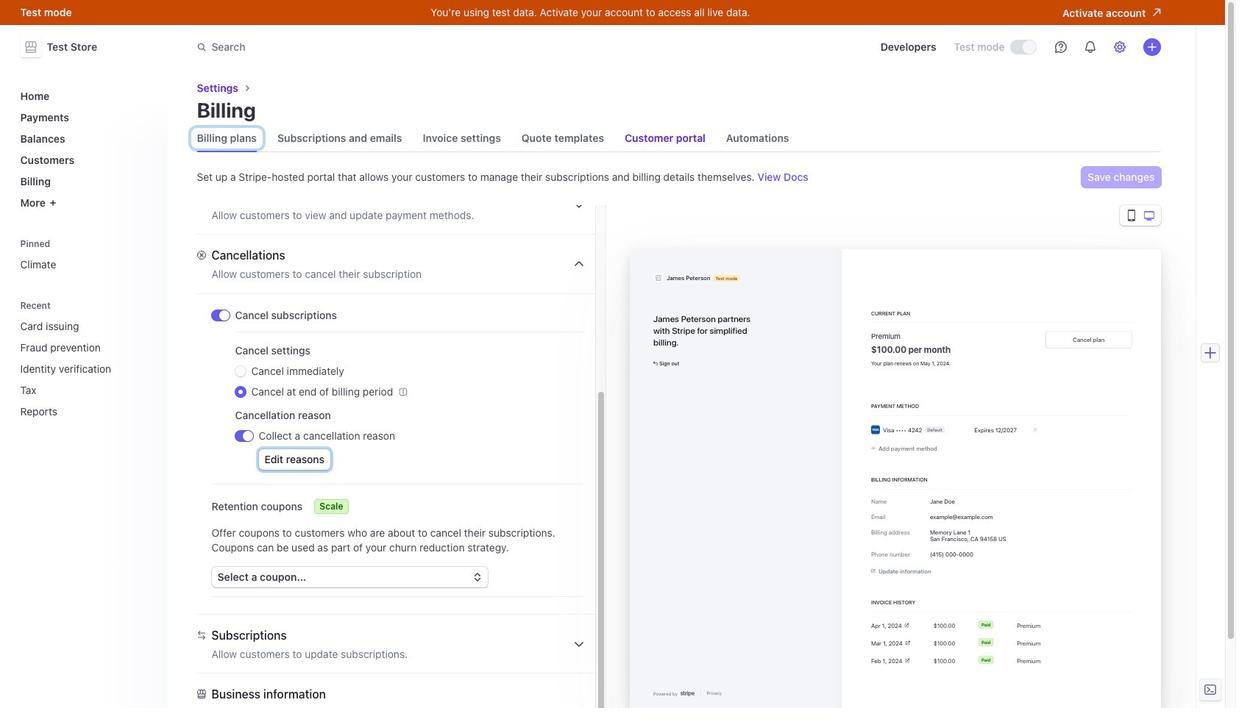 Task type: locate. For each thing, give the bounding box(es) containing it.
None search field
[[188, 33, 603, 61]]

2 recent element from the top
[[14, 314, 159, 424]]

core navigation links element
[[14, 84, 159, 215]]

recent element
[[14, 296, 159, 424], [14, 314, 159, 424]]

settings image
[[1114, 41, 1126, 53]]

Search text field
[[188, 33, 603, 61]]

clear history image
[[144, 301, 153, 310]]

tab list
[[197, 125, 1161, 152]]

stripe image
[[681, 692, 695, 697]]



Task type: describe. For each thing, give the bounding box(es) containing it.
edit pins image
[[144, 240, 153, 248]]

1 recent element from the top
[[14, 296, 159, 424]]

pinned element
[[14, 234, 159, 277]]

help image
[[1055, 41, 1067, 53]]

notifications image
[[1085, 41, 1097, 53]]

Test mode checkbox
[[1011, 41, 1036, 54]]



Task type: vqa. For each thing, say whether or not it's contained in the screenshot.
Learn on the top of page
no



